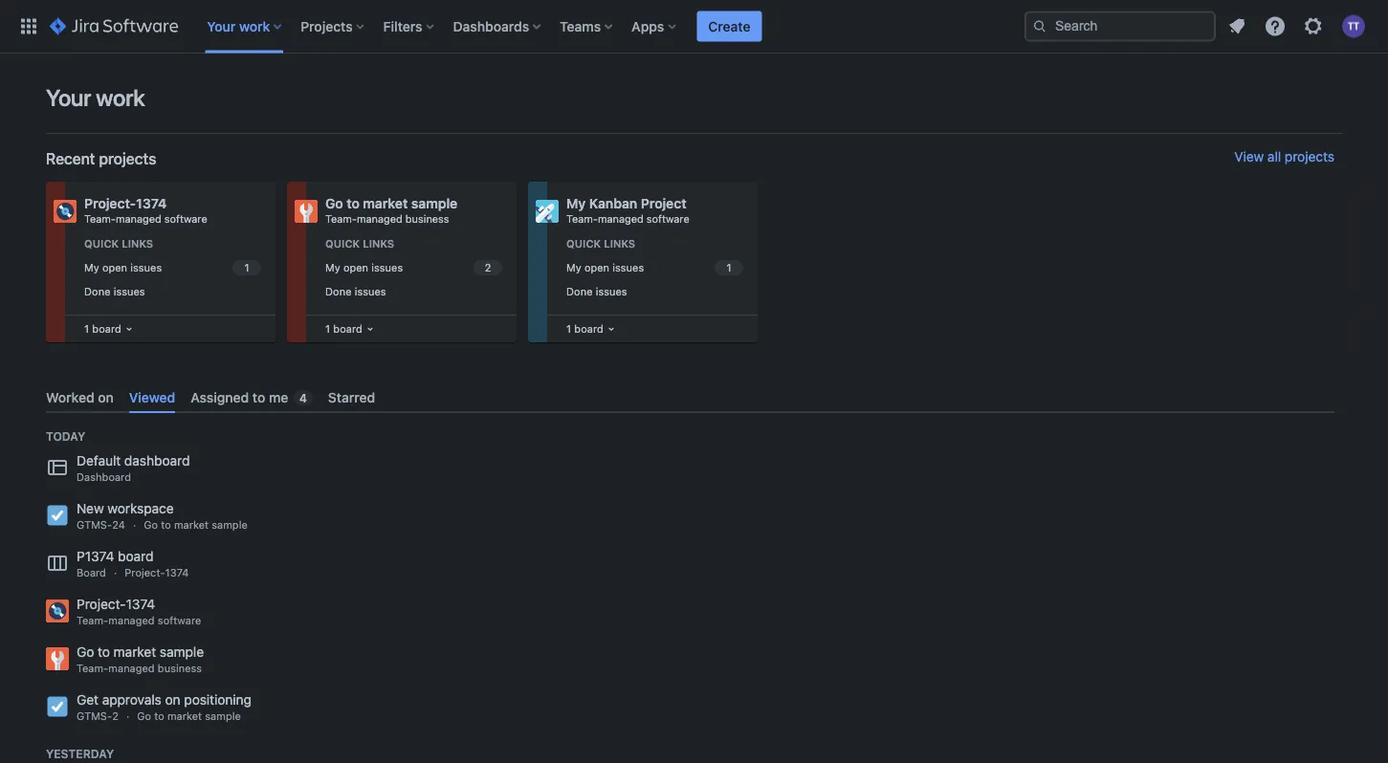 Task type: describe. For each thing, give the bounding box(es) containing it.
banner containing your work
[[0, 0, 1388, 54]]

your profile and settings image
[[1342, 15, 1365, 38]]

board image for managed
[[121, 321, 137, 337]]

0 horizontal spatial business
[[158, 663, 202, 675]]

0 vertical spatial project-1374 team-managed software
[[84, 196, 207, 225]]

done issues link for team-
[[563, 281, 746, 302]]

dashboards
[[453, 18, 529, 34]]

board for sample
[[333, 323, 362, 335]]

links for project
[[604, 238, 635, 250]]

1 for project-1374
[[84, 323, 89, 335]]

done issues for team-
[[566, 285, 627, 297]]

project
[[641, 196, 687, 211]]

all
[[1268, 149, 1281, 165]]

done for go
[[325, 285, 352, 297]]

settings image
[[1302, 15, 1325, 38]]

projects button
[[295, 11, 372, 42]]

1374 inside p1374 board board · project-1374
[[165, 567, 189, 580]]

dashboard
[[77, 471, 131, 484]]

0 horizontal spatial go to market sample team-managed business
[[77, 645, 204, 675]]

help image
[[1264, 15, 1287, 38]]

teams button
[[554, 11, 620, 42]]

my open issues for team-
[[566, 261, 644, 274]]

· inside p1374 board board · project-1374
[[114, 567, 117, 580]]

appswitcher icon image
[[17, 15, 40, 38]]

create button
[[697, 11, 762, 42]]

1 vertical spatial work
[[96, 84, 145, 111]]

quick for go
[[325, 238, 360, 250]]

my for project-1374
[[84, 261, 99, 274]]

quick links for to
[[325, 238, 394, 250]]

gtms- inside new workspace gtms-24 · go to market sample
[[77, 519, 112, 532]]

filters button
[[378, 11, 442, 42]]

view all projects
[[1234, 149, 1335, 165]]

24
[[112, 519, 125, 532]]

done issues link for sample
[[321, 281, 505, 302]]

on inside the get approvals on positioning gtms-2 · go to market sample
[[165, 692, 180, 708]]

done issues for sample
[[325, 285, 386, 297]]

sample inside the get approvals on positioning gtms-2 · go to market sample
[[205, 711, 241, 723]]

links for market
[[363, 238, 394, 250]]

done issues for managed
[[84, 285, 145, 297]]

your work inside your work dropdown button
[[207, 18, 270, 34]]

work inside dropdown button
[[239, 18, 270, 34]]

assigned to me
[[191, 389, 288, 405]]

dashboards button
[[447, 11, 548, 42]]

software inside my kanban project team-managed software
[[647, 213, 689, 225]]

1 horizontal spatial business
[[405, 213, 449, 225]]

create
[[708, 18, 751, 34]]

team- inside my kanban project team-managed software
[[566, 213, 598, 225]]

gtms- inside the get approvals on positioning gtms-2 · go to market sample
[[77, 711, 112, 723]]

0 vertical spatial on
[[98, 389, 114, 405]]

default dashboard dashboard
[[77, 453, 190, 484]]

worked on
[[46, 389, 114, 405]]

market inside the get approvals on positioning gtms-2 · go to market sample
[[167, 711, 202, 723]]

approvals
[[102, 692, 162, 708]]

recent
[[46, 150, 95, 168]]

my kanban project team-managed software
[[566, 196, 689, 225]]

view
[[1234, 149, 1264, 165]]

today
[[46, 430, 85, 443]]

quick links for 1374
[[84, 238, 153, 250]]

0 vertical spatial 1374
[[136, 196, 167, 211]]

links for team-
[[122, 238, 153, 250]]

1 board button for kanban
[[563, 317, 619, 342]]

0 vertical spatial project-
[[84, 196, 136, 211]]

board image for team-
[[603, 321, 619, 337]]

to inside new workspace gtms-24 · go to market sample
[[161, 519, 171, 532]]

your work button
[[201, 11, 289, 42]]

1 vertical spatial your
[[46, 84, 91, 111]]

4
[[299, 391, 307, 405]]



Task type: vqa. For each thing, say whether or not it's contained in the screenshot.


Task type: locate. For each thing, give the bounding box(es) containing it.
2 horizontal spatial my open issues
[[566, 261, 644, 274]]

recent projects
[[46, 150, 156, 168]]

2 horizontal spatial quick
[[566, 238, 601, 250]]

tab list containing worked on
[[38, 382, 1342, 414]]

board image inside dropdown button
[[121, 321, 137, 337]]

me
[[269, 389, 288, 405]]

0 horizontal spatial open
[[102, 261, 127, 274]]

done issues link
[[80, 281, 264, 302], [321, 281, 505, 302], [563, 281, 746, 302]]

project- right 'board'
[[125, 567, 165, 580]]

1 vertical spatial project-
[[125, 567, 165, 580]]

1 horizontal spatial board image
[[362, 321, 378, 337]]

3 my open issues from the left
[[566, 261, 644, 274]]

board for managed
[[92, 323, 121, 335]]

1 vertical spatial project-1374 team-managed software
[[77, 597, 201, 627]]

1 quick from the left
[[84, 238, 119, 250]]

2 horizontal spatial done issues
[[566, 285, 627, 297]]

notifications image
[[1226, 15, 1249, 38]]

3 quick links from the left
[[566, 238, 635, 250]]

1 horizontal spatial quick links
[[325, 238, 394, 250]]

search image
[[1032, 19, 1048, 34]]

2 board image from the left
[[362, 321, 378, 337]]

1 horizontal spatial your work
[[207, 18, 270, 34]]

project-1374 team-managed software down p1374 board board · project-1374 on the bottom of page
[[77, 597, 201, 627]]

done issues link for managed
[[80, 281, 264, 302]]

default
[[77, 453, 121, 469]]

1 horizontal spatial done issues
[[325, 285, 386, 297]]

1 vertical spatial business
[[158, 663, 202, 675]]

3 done issues from the left
[[566, 285, 627, 297]]

teams
[[560, 18, 601, 34]]

2 horizontal spatial 1
[[566, 323, 571, 335]]

1 vertical spatial ·
[[114, 567, 117, 580]]

get
[[77, 692, 99, 708]]

1 1 from the left
[[84, 323, 89, 335]]

on right approvals
[[165, 692, 180, 708]]

0 vertical spatial your work
[[207, 18, 270, 34]]

business
[[405, 213, 449, 225], [158, 663, 202, 675]]

2 vertical spatial project-
[[77, 597, 126, 613]]

1 my open issues link from the left
[[80, 257, 264, 279]]

kanban
[[589, 196, 637, 211]]

your work left projects
[[207, 18, 270, 34]]

quick links
[[84, 238, 153, 250], [325, 238, 394, 250], [566, 238, 635, 250]]

my for go to market sample
[[325, 261, 340, 274]]

work left projects
[[239, 18, 270, 34]]

1 horizontal spatial 1 board button
[[563, 317, 619, 342]]

apps
[[632, 18, 664, 34]]

on right worked
[[98, 389, 114, 405]]

my open issues link for team-
[[563, 257, 746, 279]]

1 board button for to
[[321, 317, 378, 342]]

0 horizontal spatial links
[[122, 238, 153, 250]]

workspace
[[108, 501, 174, 517]]

2 quick from the left
[[325, 238, 360, 250]]

2 horizontal spatial board image
[[603, 321, 619, 337]]

quick for project-
[[84, 238, 119, 250]]

2 quick links from the left
[[325, 238, 394, 250]]

1 horizontal spatial go to market sample team-managed business
[[325, 196, 458, 225]]

links
[[122, 238, 153, 250], [363, 238, 394, 250], [604, 238, 635, 250]]

1 vertical spatial your work
[[46, 84, 145, 111]]

3 done issues link from the left
[[563, 281, 746, 302]]

starred
[[328, 389, 375, 405]]

open for sample
[[343, 261, 368, 274]]

my inside my kanban project team-managed software
[[566, 196, 586, 211]]

2 my open issues from the left
[[325, 261, 403, 274]]

projects right 'all'
[[1285, 149, 1335, 165]]

0 horizontal spatial quick
[[84, 238, 119, 250]]

1 horizontal spatial work
[[239, 18, 270, 34]]

1 horizontal spatial done
[[325, 285, 352, 297]]

0 horizontal spatial your work
[[46, 84, 145, 111]]

2 1 board button from the left
[[563, 317, 619, 342]]

gtms- down 'get'
[[77, 711, 112, 723]]

1 done issues from the left
[[84, 285, 145, 297]]

3 open from the left
[[584, 261, 610, 274]]

dashboard
[[124, 453, 190, 469]]

3 board image from the left
[[603, 321, 619, 337]]

0 vertical spatial ·
[[133, 519, 136, 532]]

to inside tab list
[[253, 389, 265, 405]]

1 horizontal spatial projects
[[1285, 149, 1335, 165]]

· inside new workspace gtms-24 · go to market sample
[[133, 519, 136, 532]]

1 vertical spatial on
[[165, 692, 180, 708]]

1 done from the left
[[84, 285, 110, 297]]

1 links from the left
[[122, 238, 153, 250]]

view all projects link
[[1234, 149, 1335, 168]]

project-1374 team-managed software
[[84, 196, 207, 225], [77, 597, 201, 627]]

2 done from the left
[[325, 285, 352, 297]]

2 horizontal spatial quick links
[[566, 238, 635, 250]]

0 horizontal spatial on
[[98, 389, 114, 405]]

your work up recent projects
[[46, 84, 145, 111]]

board for team-
[[574, 323, 603, 335]]

gtms- down 'new'
[[77, 519, 112, 532]]

2 1 board from the left
[[325, 323, 362, 335]]

board inside dropdown button
[[92, 323, 121, 335]]

1 board for team-
[[566, 323, 603, 335]]

0 horizontal spatial my open issues link
[[80, 257, 264, 279]]

0 horizontal spatial ·
[[114, 567, 117, 580]]

my
[[566, 196, 586, 211], [84, 261, 99, 274], [325, 261, 340, 274], [566, 261, 581, 274]]

1 my open issues from the left
[[84, 261, 162, 274]]

project- down 'board'
[[77, 597, 126, 613]]

gtms-
[[77, 519, 112, 532], [77, 711, 112, 723]]

board inside p1374 board board · project-1374
[[118, 549, 154, 565]]

3 1 board from the left
[[566, 323, 603, 335]]

2 gtms- from the top
[[77, 711, 112, 723]]

3 my open issues link from the left
[[563, 257, 746, 279]]

1 horizontal spatial done issues link
[[321, 281, 505, 302]]

worked
[[46, 389, 94, 405]]

1
[[84, 323, 89, 335], [325, 323, 330, 335], [566, 323, 571, 335]]

3 quick from the left
[[566, 238, 601, 250]]

1374 down recent projects
[[136, 196, 167, 211]]

1 for go to market sample
[[325, 323, 330, 335]]

2 horizontal spatial my open issues link
[[563, 257, 746, 279]]

your
[[207, 18, 236, 34], [46, 84, 91, 111]]

· inside the get approvals on positioning gtms-2 · go to market sample
[[126, 711, 129, 723]]

managed
[[116, 213, 161, 225], [357, 213, 403, 225], [598, 213, 644, 225], [108, 615, 155, 627], [108, 663, 155, 675]]

done
[[84, 285, 110, 297], [325, 285, 352, 297], [566, 285, 593, 297]]

go to market sample team-managed business
[[325, 196, 458, 225], [77, 645, 204, 675]]

0 vertical spatial your
[[207, 18, 236, 34]]

1 done issues link from the left
[[80, 281, 264, 302]]

1 board image from the left
[[121, 321, 137, 337]]

1 1 board button from the left
[[321, 317, 378, 342]]

1 horizontal spatial my open issues
[[325, 261, 403, 274]]

0 vertical spatial work
[[239, 18, 270, 34]]

1 horizontal spatial your
[[207, 18, 236, 34]]

1 gtms- from the top
[[77, 519, 112, 532]]

your work
[[207, 18, 270, 34], [46, 84, 145, 111]]

sample
[[411, 196, 458, 211], [212, 519, 248, 532], [160, 645, 204, 660], [205, 711, 241, 723]]

done for project-
[[84, 285, 110, 297]]

1 horizontal spatial on
[[165, 692, 180, 708]]

team-
[[84, 213, 116, 225], [325, 213, 357, 225], [566, 213, 598, 225], [77, 615, 108, 627], [77, 663, 108, 675]]

0 horizontal spatial quick links
[[84, 238, 153, 250]]

1 board button
[[80, 317, 137, 342]]

1374 down new workspace gtms-24 · go to market sample
[[165, 567, 189, 580]]

filters
[[383, 18, 422, 34]]

2 links from the left
[[363, 238, 394, 250]]

go inside the get approvals on positioning gtms-2 · go to market sample
[[137, 711, 151, 723]]

1 horizontal spatial links
[[363, 238, 394, 250]]

quick links for kanban
[[566, 238, 635, 250]]

1 board button
[[321, 317, 378, 342], [563, 317, 619, 342]]

2 horizontal spatial done
[[566, 285, 593, 297]]

done issues
[[84, 285, 145, 297], [325, 285, 386, 297], [566, 285, 627, 297]]

3 done from the left
[[566, 285, 593, 297]]

assigned
[[191, 389, 249, 405]]

work
[[239, 18, 270, 34], [96, 84, 145, 111]]

my open issues link
[[80, 257, 264, 279], [321, 257, 505, 279], [563, 257, 746, 279]]

banner
[[0, 0, 1388, 54]]

open for team-
[[584, 261, 610, 274]]

to
[[347, 196, 360, 211], [253, 389, 265, 405], [161, 519, 171, 532], [98, 645, 110, 660], [154, 711, 164, 723]]

0 horizontal spatial board image
[[121, 321, 137, 337]]

my for my kanban project
[[566, 261, 581, 274]]

2 horizontal spatial done issues link
[[563, 281, 746, 302]]

0 horizontal spatial your
[[46, 84, 91, 111]]

work up recent projects
[[96, 84, 145, 111]]

apps button
[[626, 11, 683, 42]]

1 1 board from the left
[[84, 323, 121, 335]]

0 vertical spatial go to market sample team-managed business
[[325, 196, 458, 225]]

Search field
[[1025, 11, 1216, 42]]

board image for sample
[[362, 321, 378, 337]]

0 vertical spatial gtms-
[[77, 519, 112, 532]]

0 horizontal spatial projects
[[99, 150, 156, 168]]

positioning
[[184, 692, 252, 708]]

new workspace gtms-24 · go to market sample
[[77, 501, 248, 532]]

0 horizontal spatial my open issues
[[84, 261, 162, 274]]

0 horizontal spatial work
[[96, 84, 145, 111]]

go
[[325, 196, 343, 211], [144, 519, 158, 532], [77, 645, 94, 660], [137, 711, 151, 723]]

0 vertical spatial business
[[405, 213, 449, 225]]

board
[[92, 323, 121, 335], [333, 323, 362, 335], [574, 323, 603, 335], [118, 549, 154, 565]]

my open issues for sample
[[325, 261, 403, 274]]

get approvals on positioning gtms-2 · go to market sample
[[77, 692, 252, 723]]

1 horizontal spatial 1 board
[[325, 323, 362, 335]]

1 board
[[84, 323, 121, 335], [325, 323, 362, 335], [566, 323, 603, 335]]

1 board for managed
[[84, 323, 121, 335]]

2 horizontal spatial open
[[584, 261, 610, 274]]

1 board inside dropdown button
[[84, 323, 121, 335]]

0 horizontal spatial 1
[[84, 323, 89, 335]]

· right 2
[[126, 711, 129, 723]]

tab list
[[38, 382, 1342, 414]]

done for my
[[566, 285, 593, 297]]

1 vertical spatial 1374
[[165, 567, 189, 580]]

my open issues for managed
[[84, 261, 162, 274]]

1 vertical spatial gtms-
[[77, 711, 112, 723]]

primary element
[[11, 0, 1025, 53]]

3 1 from the left
[[566, 323, 571, 335]]

1 horizontal spatial open
[[343, 261, 368, 274]]

2 1 from the left
[[325, 323, 330, 335]]

project- inside p1374 board board · project-1374
[[125, 567, 165, 580]]

2 horizontal spatial ·
[[133, 519, 136, 532]]

1374
[[136, 196, 167, 211], [165, 567, 189, 580], [126, 597, 155, 613]]

2 vertical spatial 1374
[[126, 597, 155, 613]]

board
[[77, 567, 106, 580]]

2 open from the left
[[343, 261, 368, 274]]

2 done issues link from the left
[[321, 281, 505, 302]]

1 open from the left
[[102, 261, 127, 274]]

viewed
[[129, 389, 175, 405]]

1 inside dropdown button
[[84, 323, 89, 335]]

1 horizontal spatial quick
[[325, 238, 360, 250]]

yesterday
[[46, 747, 114, 761]]

·
[[133, 519, 136, 532], [114, 567, 117, 580], [126, 711, 129, 723]]

0 horizontal spatial done issues
[[84, 285, 145, 297]]

1374 down p1374 board board · project-1374 on the bottom of page
[[126, 597, 155, 613]]

project- down recent projects
[[84, 196, 136, 211]]

projects
[[301, 18, 353, 34]]

go inside new workspace gtms-24 · go to market sample
[[144, 519, 158, 532]]

market inside new workspace gtms-24 · go to market sample
[[174, 519, 209, 532]]

1 quick links from the left
[[84, 238, 153, 250]]

software
[[164, 213, 207, 225], [647, 213, 689, 225], [158, 615, 201, 627]]

sample inside new workspace gtms-24 · go to market sample
[[212, 519, 248, 532]]

2 horizontal spatial 1 board
[[566, 323, 603, 335]]

open
[[102, 261, 127, 274], [343, 261, 368, 274], [584, 261, 610, 274]]

quick
[[84, 238, 119, 250], [325, 238, 360, 250], [566, 238, 601, 250]]

2 vertical spatial ·
[[126, 711, 129, 723]]

1 for my kanban project
[[566, 323, 571, 335]]

open for managed
[[102, 261, 127, 274]]

0 horizontal spatial 1 board
[[84, 323, 121, 335]]

my open issues link for managed
[[80, 257, 264, 279]]

project-
[[84, 196, 136, 211], [125, 567, 165, 580], [77, 597, 126, 613]]

2 my open issues link from the left
[[321, 257, 505, 279]]

my open issues link for sample
[[321, 257, 505, 279]]

p1374
[[77, 549, 114, 565]]

2 done issues from the left
[[325, 285, 386, 297]]

projects right recent
[[99, 150, 156, 168]]

3 links from the left
[[604, 238, 635, 250]]

2
[[112, 711, 119, 723]]

quick for my
[[566, 238, 601, 250]]

· right 'board'
[[114, 567, 117, 580]]

jira software image
[[50, 15, 178, 38], [50, 15, 178, 38]]

1 vertical spatial go to market sample team-managed business
[[77, 645, 204, 675]]

0 horizontal spatial done
[[84, 285, 110, 297]]

issues
[[130, 261, 162, 274], [371, 261, 403, 274], [613, 261, 644, 274], [113, 285, 145, 297], [355, 285, 386, 297], [596, 285, 627, 297]]

project-1374 team-managed software down recent projects
[[84, 196, 207, 225]]

1 board for sample
[[325, 323, 362, 335]]

new
[[77, 501, 104, 517]]

market
[[363, 196, 408, 211], [174, 519, 209, 532], [114, 645, 156, 660], [167, 711, 202, 723]]

managed inside my kanban project team-managed software
[[598, 213, 644, 225]]

projects
[[1285, 149, 1335, 165], [99, 150, 156, 168]]

0 horizontal spatial 1 board button
[[321, 317, 378, 342]]

· right 24
[[133, 519, 136, 532]]

1 horizontal spatial my open issues link
[[321, 257, 505, 279]]

my open issues
[[84, 261, 162, 274], [325, 261, 403, 274], [566, 261, 644, 274]]

p1374 board board · project-1374
[[77, 549, 189, 580]]

1 horizontal spatial 1
[[325, 323, 330, 335]]

on
[[98, 389, 114, 405], [165, 692, 180, 708]]

0 horizontal spatial done issues link
[[80, 281, 264, 302]]

2 horizontal spatial links
[[604, 238, 635, 250]]

board image
[[121, 321, 137, 337], [362, 321, 378, 337], [603, 321, 619, 337]]

your inside dropdown button
[[207, 18, 236, 34]]

to inside the get approvals on positioning gtms-2 · go to market sample
[[154, 711, 164, 723]]

1 horizontal spatial ·
[[126, 711, 129, 723]]



